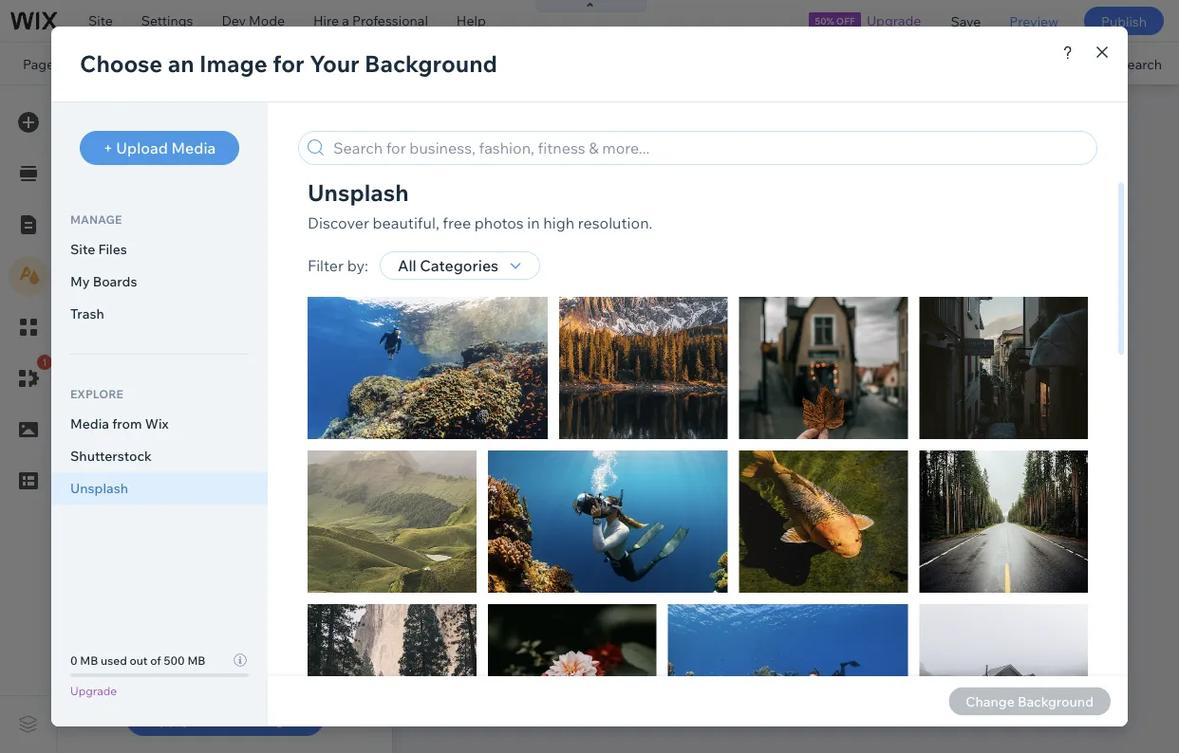 Task type: locate. For each thing, give the bounding box(es) containing it.
hire a professional
[[313, 12, 428, 29]]

home
[[60, 55, 98, 72]]

search button
[[1079, 43, 1179, 84]]

tools button
[[988, 43, 1078, 84]]

apply to other pages button
[[126, 702, 324, 737]]

video
[[304, 268, 341, 284]]

page background
[[101, 103, 229, 122]]

https://www.wix.com/mysite
[[327, 55, 500, 72]]

professional
[[352, 12, 428, 29]]

page
[[101, 103, 137, 122]]

off
[[836, 15, 855, 27]]

50%
[[815, 15, 834, 27]]

help
[[456, 12, 486, 29]]

publish
[[1101, 13, 1147, 29]]

site
[[88, 12, 113, 29]]

dev mode
[[222, 12, 285, 29]]

settings
[[141, 12, 193, 29]]

pages
[[257, 710, 301, 729]]



Task type: describe. For each thing, give the bounding box(es) containing it.
upgrade
[[867, 12, 921, 29]]

publish button
[[1084, 7, 1164, 35]]

apply
[[149, 710, 191, 729]]

color
[[131, 268, 165, 284]]

to
[[194, 710, 209, 729]]

apply to other pages
[[149, 710, 301, 729]]

background
[[141, 103, 229, 122]]

tools
[[1028, 55, 1061, 72]]

a
[[342, 12, 349, 29]]

search
[[1119, 55, 1162, 72]]

dev
[[222, 12, 246, 29]]

preview
[[1009, 13, 1058, 29]]

save
[[951, 13, 981, 29]]

hire
[[313, 12, 339, 29]]

save button
[[936, 0, 995, 42]]

preview button
[[995, 0, 1073, 42]]

other
[[212, 710, 254, 729]]

mode
[[249, 12, 285, 29]]

50% off
[[815, 15, 855, 27]]



Task type: vqa. For each thing, say whether or not it's contained in the screenshot.
Background
yes



